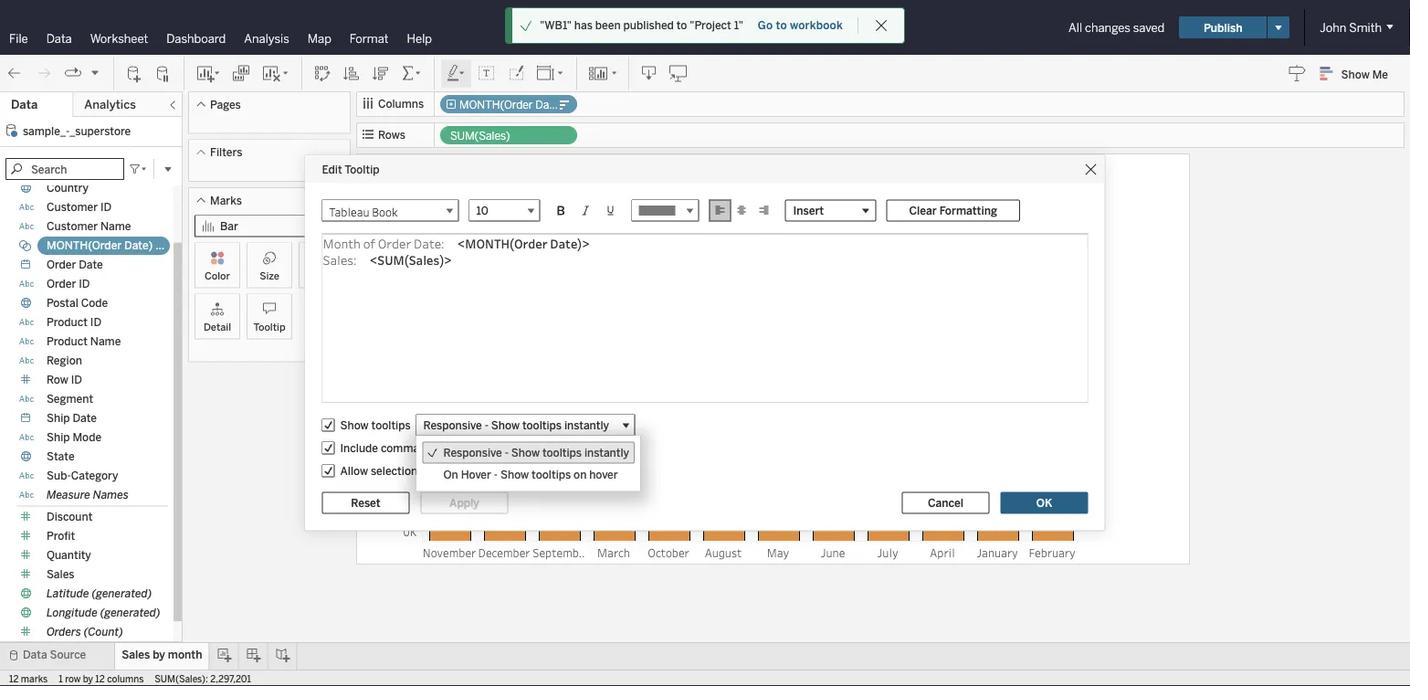 Task type: vqa. For each thing, say whether or not it's contained in the screenshot.
the starting corresponding to 7:00
no



Task type: locate. For each thing, give the bounding box(es) containing it.
sales up the latitude
[[47, 568, 74, 581]]

allow selection by category
[[340, 464, 481, 477]]

show me
[[1342, 67, 1389, 81]]

0 horizontal spatial to
[[677, 19, 687, 32]]

0 vertical spatial date)
[[536, 98, 563, 111]]

1 vertical spatial ship
[[47, 431, 70, 444]]

1 vertical spatial data
[[11, 97, 38, 112]]

longitude (generated)
[[47, 606, 160, 619]]

id for row id
[[71, 373, 82, 386]]

1 vertical spatial -
[[505, 446, 509, 459]]

order
[[722, 198, 752, 213], [47, 258, 76, 271], [47, 277, 76, 291]]

workbook
[[790, 19, 843, 32]]

responsive inside dropdown button
[[424, 419, 482, 432]]

1 vertical spatial responsive
[[444, 446, 502, 459]]

0 horizontal spatial 12
[[9, 673, 19, 684]]

0 horizontal spatial tooltip
[[253, 321, 286, 333]]

1 to from the left
[[677, 19, 687, 32]]

0 horizontal spatial date)
[[124, 239, 153, 252]]

month up '10'
[[438, 163, 495, 188]]

undo image
[[5, 64, 24, 83]]

selection
[[371, 464, 418, 477]]

product for product name
[[47, 335, 88, 348]]

sales up columns
[[122, 648, 150, 661]]

0 vertical spatial sales
[[364, 163, 410, 188]]

October, Month of Order Date. Press Space to toggle selection. Press Escape to go back to the left margin. Use arrow keys to navigate headers text field
[[641, 542, 696, 562]]

swap rows and columns image
[[313, 64, 332, 83]]

ship up state
[[47, 431, 70, 444]]

date) left set
[[124, 239, 153, 252]]

- up hover
[[485, 419, 489, 432]]

analytics
[[84, 97, 136, 112]]

product down postal
[[47, 316, 88, 329]]

sorted descending by sum of sales within order date month image
[[372, 64, 390, 83], [367, 347, 381, 361]]

1 vertical spatial product
[[47, 335, 88, 348]]

clear sheet image
[[261, 64, 291, 83]]

list box
[[417, 436, 640, 491]]

sales by month up "sum(sales):"
[[122, 648, 202, 661]]

tooltip right edit
[[345, 163, 380, 176]]

12 left columns
[[95, 673, 105, 684]]

instantly inside responsive - show tooltips instantly on hover - show tooltips on hover
[[585, 446, 629, 459]]

month up "sum(sales):"
[[168, 648, 202, 661]]

to right 'go'
[[776, 19, 787, 32]]

1 vertical spatial sorted descending by sum of sales within order date month image
[[367, 347, 381, 361]]

responsive inside responsive - show tooltips instantly on hover - show tooltips on hover
[[444, 446, 502, 459]]

month(order
[[460, 98, 533, 111], [47, 239, 122, 252]]

id up the postal code at the left of the page
[[79, 277, 90, 291]]

customer down customer id
[[47, 220, 98, 233]]

replay animation image up analytics
[[90, 67, 100, 78]]

date)
[[536, 98, 563, 111], [124, 239, 153, 252]]

id up customer name
[[100, 201, 112, 214]]

- down responsive - show tooltips instantly
[[505, 446, 509, 459]]

1 horizontal spatial date)
[[536, 98, 563, 111]]

1 horizontal spatial 12
[[95, 673, 105, 684]]

instantly up the hover
[[585, 446, 629, 459]]

format
[[350, 31, 389, 46]]

latitude
[[47, 587, 89, 600]]

1 12 from the left
[[9, 673, 19, 684]]

Search text field
[[5, 158, 124, 180]]

customer
[[47, 201, 98, 214], [47, 220, 98, 233]]

order up postal
[[47, 277, 76, 291]]

tooltip inside the edit tooltip dialog
[[345, 163, 380, 176]]

by inside the edit tooltip dialog
[[420, 464, 433, 477]]

0 vertical spatial order date
[[722, 198, 779, 213]]

state
[[47, 450, 75, 463]]

date) down fit image
[[536, 98, 563, 111]]

segment
[[47, 392, 93, 406]]

0 vertical spatial month
[[438, 163, 495, 188]]

(generated) for longitude (generated)
[[100, 606, 160, 619]]

id for order id
[[79, 277, 90, 291]]

1 vertical spatial date
[[79, 258, 103, 271]]

category
[[435, 464, 481, 477]]

show mark labels image
[[478, 64, 496, 83]]

to
[[677, 19, 687, 32], [776, 19, 787, 32]]

1 vertical spatial (generated)
[[100, 606, 160, 619]]

month
[[438, 163, 495, 188], [168, 648, 202, 661]]

1 vertical spatial customer
[[47, 220, 98, 233]]

0 vertical spatial tooltip
[[345, 163, 380, 176]]

show up responsive - show tooltips instantly on hover - show tooltips on hover
[[491, 419, 520, 432]]

- for responsive - show tooltips instantly on hover - show tooltips on hover
[[505, 446, 509, 459]]

been
[[596, 19, 621, 32]]

1 customer from the top
[[47, 201, 98, 214]]

worksheet
[[90, 31, 148, 46]]

data up the marks
[[23, 648, 47, 661]]

id right 'row'
[[71, 373, 82, 386]]

1 vertical spatial month
[[168, 648, 202, 661]]

responsive up buttons
[[424, 419, 482, 432]]

sample_-_superstore
[[23, 124, 131, 137]]

pause auto updates image
[[154, 64, 173, 83]]

tooltips inside dropdown button
[[522, 419, 562, 432]]

sorted descending by sum of sales within order date month image up show tooltips
[[367, 347, 381, 361]]

longitude
[[47, 606, 98, 619]]

order right the #787878 element on the top left of the page
[[722, 198, 752, 213]]

buttons
[[435, 441, 476, 454]]

show right hover
[[501, 468, 529, 481]]

data down undo icon
[[11, 97, 38, 112]]

allow
[[340, 464, 368, 477]]

#787878 element
[[639, 206, 676, 216]]

1 horizontal spatial to
[[776, 19, 787, 32]]

- right hover
[[494, 468, 498, 481]]

10 button
[[469, 200, 540, 224]]

2 vertical spatial date
[[73, 412, 97, 425]]

id for product id
[[90, 316, 101, 329]]

instantly up on
[[564, 419, 609, 432]]

12
[[9, 673, 19, 684], [95, 673, 105, 684]]

responsive - show tooltips instantly
[[424, 419, 609, 432]]

all changes saved
[[1069, 20, 1165, 35]]

responsive - show tooltips instantly on hover - show tooltips on hover
[[444, 446, 629, 481]]

instantly for responsive - show tooltips instantly
[[564, 419, 609, 432]]

1 vertical spatial sales
[[47, 568, 74, 581]]

0 vertical spatial date
[[755, 198, 779, 213]]

April, Month of Order Date. Press Space to toggle selection. Press Escape to go back to the left margin. Use arrow keys to navigate headers text field
[[915, 542, 970, 562]]

success image
[[520, 19, 533, 32]]

latitude (generated)
[[47, 587, 152, 600]]

0 vertical spatial name
[[100, 220, 131, 233]]

1 horizontal spatial tooltip
[[345, 163, 380, 176]]

ship for ship mode
[[47, 431, 70, 444]]

month(order for month(order date) set
[[47, 239, 122, 252]]

sorted ascending by sum of sales within order date month image
[[343, 64, 361, 83]]

by up tableau book dropdown button
[[414, 163, 434, 188]]

1"
[[734, 19, 743, 32]]

id
[[100, 201, 112, 214], [79, 277, 90, 291], [90, 316, 101, 329], [71, 373, 82, 386]]

customer down country
[[47, 201, 98, 214]]

file
[[9, 31, 28, 46]]

1 vertical spatial date)
[[124, 239, 153, 252]]

0 horizontal spatial month(order
[[47, 239, 122, 252]]

by right row
[[83, 673, 93, 684]]

sales up book
[[364, 163, 410, 188]]

sorted descending by sum of sales within order date month image right sorted ascending by sum of sales within order date month "image"
[[372, 64, 390, 83]]

by
[[414, 163, 434, 188], [420, 464, 433, 477], [153, 648, 165, 661], [83, 673, 93, 684]]

0 horizontal spatial sales by month
[[122, 648, 202, 661]]

1 horizontal spatial month
[[438, 163, 495, 188]]

1 vertical spatial tooltip
[[253, 321, 286, 333]]

instantly inside dropdown button
[[564, 419, 609, 432]]

tooltip down size
[[253, 321, 286, 333]]

(generated) up 'longitude (generated)'
[[92, 587, 152, 600]]

data up the redo icon
[[46, 31, 72, 46]]

name down product id
[[90, 335, 121, 348]]

January, Month of Order Date. Press Space to toggle selection. Press Escape to go back to the left margin. Use arrow keys to navigate headers text field
[[970, 542, 1025, 562]]

1 vertical spatial month(order
[[47, 239, 122, 252]]

1 vertical spatial sales by month
[[122, 648, 202, 661]]

name for customer name
[[100, 220, 131, 233]]

responsive - show tooltips instantly button
[[416, 414, 635, 439]]

edit tooltip
[[322, 163, 380, 176]]

0 vertical spatial sales by month
[[364, 163, 495, 188]]

product id
[[47, 316, 101, 329]]

analysis
[[244, 31, 289, 46]]

2 customer from the top
[[47, 220, 98, 233]]

2 vertical spatial sales
[[122, 648, 150, 661]]

replay animation image
[[64, 64, 82, 82], [90, 67, 100, 78]]

1 row by 12 columns
[[59, 673, 144, 684]]

0 vertical spatial responsive
[[424, 419, 482, 432]]

2 ship from the top
[[47, 431, 70, 444]]

2 horizontal spatial -
[[505, 446, 509, 459]]

to left "project
[[677, 19, 687, 32]]

draft
[[684, 21, 710, 34]]

2,297,201
[[210, 673, 251, 684]]

code
[[81, 296, 108, 310]]

ship date
[[47, 412, 97, 425]]

0 vertical spatial ship
[[47, 412, 70, 425]]

(generated) up (count)
[[100, 606, 160, 619]]

0 vertical spatial customer
[[47, 201, 98, 214]]

12 left the marks
[[9, 673, 19, 684]]

ship for ship date
[[47, 412, 70, 425]]

list box containing responsive - show tooltips instantly
[[417, 436, 640, 491]]

1 vertical spatial order date
[[47, 258, 103, 271]]

discount
[[47, 510, 93, 523]]

edit tooltip dialog
[[306, 156, 1105, 530]]

(generated) for latitude (generated)
[[92, 587, 152, 600]]

me
[[1373, 67, 1389, 81]]

data
[[46, 31, 72, 46], [11, 97, 38, 112], [23, 648, 47, 661]]

0 vertical spatial month(order
[[460, 98, 533, 111]]

edit
[[322, 163, 342, 176]]

order up order id
[[47, 258, 76, 271]]

book
[[372, 204, 398, 219]]

replay animation image right the redo icon
[[64, 64, 82, 82]]

ship
[[47, 412, 70, 425], [47, 431, 70, 444]]

name up month(order date) set
[[100, 220, 131, 233]]

fit image
[[536, 64, 565, 83]]

columns
[[378, 97, 424, 111]]

download image
[[640, 64, 659, 83]]

1 product from the top
[[47, 316, 88, 329]]

0 vertical spatial (generated)
[[92, 587, 152, 600]]

0 horizontal spatial replay animation image
[[64, 64, 82, 82]]

command
[[381, 441, 433, 454]]

apply button
[[421, 492, 508, 514]]

1 vertical spatial instantly
[[585, 446, 629, 459]]

by left the on
[[420, 464, 433, 477]]

1 vertical spatial order
[[47, 258, 76, 271]]

customer for customer id
[[47, 201, 98, 214]]

sales by month up tableau book dropdown button
[[364, 163, 495, 188]]

0 vertical spatial instantly
[[564, 419, 609, 432]]

measure
[[47, 488, 90, 502]]

June, Month of Order Date. Press Space to toggle selection. Press Escape to go back to the left margin. Use arrow keys to navigate headers text field
[[806, 542, 861, 562]]

show inside dropdown button
[[491, 419, 520, 432]]

- inside dropdown button
[[485, 419, 489, 432]]

date) for month(order date)
[[536, 98, 563, 111]]

name
[[100, 220, 131, 233], [90, 335, 121, 348]]

0 horizontal spatial -
[[485, 419, 489, 432]]

include command buttons
[[340, 441, 476, 454]]

highlight image
[[446, 64, 467, 83]]

open and edit this workbook in tableau desktop image
[[670, 64, 688, 83]]

1 vertical spatial name
[[90, 335, 121, 348]]

month(order down customer name
[[47, 239, 122, 252]]

month(order down show mark labels icon
[[460, 98, 533, 111]]

0 vertical spatial -
[[485, 419, 489, 432]]

instantly
[[564, 419, 609, 432], [585, 446, 629, 459]]

tooltips left on
[[532, 468, 571, 481]]

collapse image
[[167, 100, 178, 111]]

2 vertical spatial order
[[47, 277, 76, 291]]

dashboard
[[167, 31, 226, 46]]

ship down the segment
[[47, 412, 70, 425]]

product up region
[[47, 335, 88, 348]]

2 product from the top
[[47, 335, 88, 348]]

responsive up hover
[[444, 446, 502, 459]]

show
[[1342, 67, 1370, 81], [340, 418, 369, 432], [491, 419, 520, 432], [511, 446, 540, 459], [501, 468, 529, 481]]

row
[[65, 673, 81, 684]]

product
[[47, 316, 88, 329], [47, 335, 88, 348]]

row
[[47, 373, 68, 386]]

id down code
[[90, 316, 101, 329]]

ok
[[1037, 496, 1053, 510]]

show left me
[[1342, 67, 1370, 81]]

tooltips up responsive - show tooltips instantly on hover - show tooltips on hover
[[522, 419, 562, 432]]

0 vertical spatial product
[[47, 316, 88, 329]]

2 vertical spatial data
[[23, 648, 47, 661]]

responsive for responsive - show tooltips instantly on hover - show tooltips on hover
[[444, 446, 502, 459]]

1 ship from the top
[[47, 412, 70, 425]]

2 vertical spatial -
[[494, 468, 498, 481]]

product for product id
[[47, 316, 88, 329]]

_superstore
[[70, 124, 131, 137]]

0 horizontal spatial month
[[168, 648, 202, 661]]

marks
[[21, 673, 48, 684]]

label
[[309, 269, 334, 282]]

country
[[47, 181, 89, 195]]

1 horizontal spatial month(order
[[460, 98, 533, 111]]

May, Month of Order Date. Press Space to toggle selection. Press Escape to go back to the left margin. Use arrow keys to navigate headers text field
[[751, 542, 806, 562]]



Task type: describe. For each thing, give the bounding box(es) containing it.
1 horizontal spatial sales by month
[[364, 163, 495, 188]]

show up include
[[340, 418, 369, 432]]

changes
[[1085, 20, 1131, 35]]

tooltips up the command
[[371, 418, 411, 432]]

month(order date)
[[460, 98, 563, 111]]

1 horizontal spatial order date
[[722, 198, 779, 213]]

tableau
[[329, 204, 370, 219]]

data source
[[23, 648, 86, 661]]

December, Month of Order Date. Press Space to toggle selection. Press Escape to go back to the left margin. Use arrow keys to navigate headers text field
[[477, 542, 532, 562]]

filters
[[210, 146, 242, 159]]

cancel
[[928, 496, 964, 510]]

month(order for month(order date)
[[460, 98, 533, 111]]

publish
[[1204, 21, 1243, 34]]

john
[[1320, 20, 1347, 35]]

February, Month of Order Date. Press Space to toggle selection. Press Escape to go back to the left margin. Use arrow keys to navigate headers text field
[[1025, 542, 1080, 562]]

1
[[59, 673, 63, 684]]

horizontal alignment control element
[[709, 200, 775, 222]]

(count)
[[84, 625, 123, 639]]

0 vertical spatial sorted descending by sum of sales within order date month image
[[372, 64, 390, 83]]

show me button
[[1312, 59, 1405, 88]]

detail
[[204, 321, 231, 333]]

"wb1" has been published to "project 1" alert
[[540, 17, 743, 34]]

data guide image
[[1289, 64, 1307, 82]]

duplicate image
[[232, 64, 250, 83]]

marks
[[210, 194, 242, 207]]

names
[[93, 488, 129, 502]]

reset button
[[322, 492, 410, 514]]

customer for customer name
[[47, 220, 98, 233]]

smith
[[1350, 20, 1382, 35]]

reset
[[351, 496, 381, 510]]

id for customer id
[[100, 201, 112, 214]]

show/hide cards image
[[588, 64, 618, 83]]

totals image
[[401, 64, 423, 83]]

12 marks
[[9, 673, 48, 684]]

month(order date) set
[[47, 239, 173, 252]]

saved
[[1133, 20, 1165, 35]]

- for responsive - show tooltips instantly
[[485, 419, 489, 432]]

September, Month of Order Date. Press Space to toggle selection. Press Escape to go back to the left margin. Use arrow keys to navigate headers text field
[[532, 542, 586, 562]]

hover
[[461, 468, 491, 481]]

1 horizontal spatial replay animation image
[[90, 67, 100, 78]]

0 vertical spatial order
[[722, 198, 752, 213]]

pages
[[210, 98, 241, 111]]

customer id
[[47, 201, 112, 214]]

ship mode
[[47, 431, 102, 444]]

order id
[[47, 277, 90, 291]]

include
[[340, 441, 378, 454]]

2 horizontal spatial sales
[[364, 163, 410, 188]]

on
[[574, 468, 587, 481]]

0 vertical spatial data
[[46, 31, 72, 46]]

publish button
[[1180, 16, 1267, 38]]

ok button
[[1001, 492, 1088, 514]]

new worksheet image
[[195, 64, 221, 83]]

clear formatting
[[909, 204, 998, 217]]

profit
[[47, 529, 75, 543]]

0 horizontal spatial sales
[[47, 568, 74, 581]]

2 to from the left
[[776, 19, 787, 32]]

show tooltips
[[340, 418, 411, 432]]

tableau book button
[[322, 200, 459, 224]]

wb1
[[725, 19, 756, 36]]

responsive for responsive - show tooltips instantly
[[424, 419, 482, 432]]

clear
[[909, 204, 937, 217]]

postal
[[47, 296, 78, 310]]

show down responsive - show tooltips instantly dropdown button
[[511, 446, 540, 459]]

mode
[[73, 431, 102, 444]]

0 horizontal spatial order date
[[47, 258, 103, 271]]

go to workbook
[[758, 19, 843, 32]]

to inside alert
[[677, 19, 687, 32]]

sub-
[[47, 469, 71, 482]]

has
[[574, 19, 593, 32]]

hover
[[589, 468, 618, 481]]

source
[[50, 648, 86, 661]]

clear formatting button
[[887, 200, 1020, 222]]

postal code
[[47, 296, 108, 310]]

cancel button
[[902, 492, 990, 514]]

10
[[476, 204, 489, 217]]

orders
[[47, 625, 81, 639]]

tableau book
[[329, 204, 398, 219]]

2 12 from the left
[[95, 673, 105, 684]]

go to workbook link
[[757, 18, 844, 33]]

July, Month of Order Date. Press Space to toggle selection. Press Escape to go back to the left margin. Use arrow keys to navigate headers text field
[[861, 542, 915, 562]]

color
[[205, 269, 230, 282]]

published
[[624, 19, 674, 32]]

on
[[444, 468, 458, 481]]

August, Month of Order Date. Press Space to toggle selection. Press Escape to go back to the left margin. Use arrow keys to navigate headers text field
[[696, 542, 751, 562]]

all
[[1069, 20, 1083, 35]]

john smith
[[1320, 20, 1382, 35]]

size
[[260, 269, 279, 282]]

format workbook image
[[507, 64, 525, 83]]

instantly for responsive - show tooltips instantly on hover - show tooltips on hover
[[585, 446, 629, 459]]

new data source image
[[125, 64, 143, 83]]

November, Month of Order Date. Press Space to toggle selection. Press Escape to go back to the left margin. Use arrow keys to navigate headers text field
[[422, 542, 477, 562]]

product name
[[47, 335, 121, 348]]

by up "sum(sales):"
[[153, 648, 165, 661]]

"wb1" has been published to "project 1"
[[540, 19, 743, 32]]

set
[[155, 239, 173, 252]]

sum(sales)
[[450, 129, 510, 143]]

1 horizontal spatial sales
[[122, 648, 150, 661]]

region
[[47, 354, 82, 367]]

sum(sales): 2,297,201
[[155, 673, 251, 684]]

measure names
[[47, 488, 129, 502]]

March, Month of Order Date. Press Space to toggle selection. Press Escape to go back to the left margin. Use arrow keys to navigate headers text field
[[586, 542, 641, 562]]

show inside button
[[1342, 67, 1370, 81]]

date) for month(order date) set
[[124, 239, 153, 252]]

sample_-
[[23, 124, 70, 137]]

apply
[[450, 496, 480, 510]]

marks. press enter to open the view data window.. use arrow keys to navigate data visualization elements. image
[[422, 215, 1080, 542]]

name for product name
[[90, 335, 121, 348]]

1 horizontal spatial -
[[494, 468, 498, 481]]

orders (count)
[[47, 625, 123, 639]]

formatting
[[940, 204, 998, 217]]

customer name
[[47, 220, 131, 233]]

category
[[71, 469, 118, 482]]

redo image
[[35, 64, 53, 83]]

tooltips up on
[[543, 446, 582, 459]]



